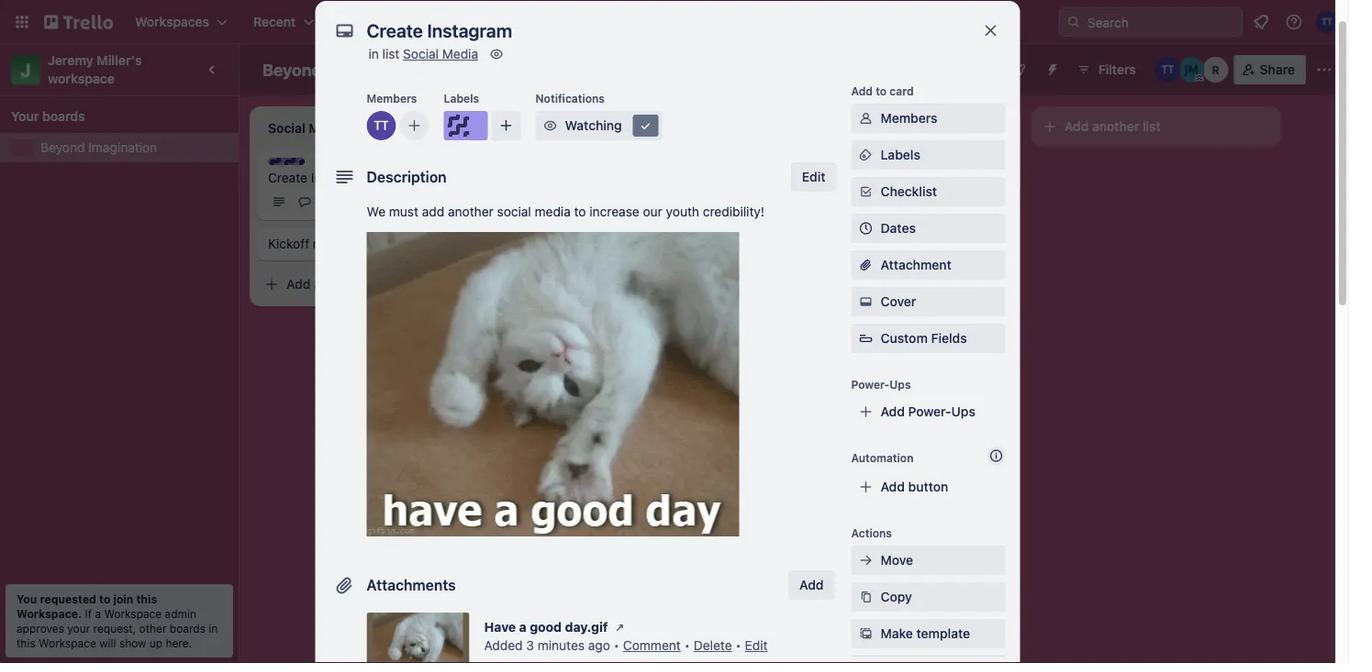 Task type: vqa. For each thing, say whether or not it's contained in the screenshot.
the bottommost add icon
no



Task type: describe. For each thing, give the bounding box(es) containing it.
requested
[[40, 593, 96, 606]]

social media link
[[403, 47, 478, 62]]

button
[[909, 480, 949, 495]]

2 horizontal spatial to
[[876, 85, 887, 98]]

add another list button
[[1032, 106, 1282, 147]]

filters button
[[1071, 55, 1142, 84]]

members link
[[852, 104, 1006, 134]]

create from template… image for "add a card" button to the middle
[[731, 211, 745, 226]]

media
[[535, 205, 571, 220]]

add to card
[[852, 85, 914, 98]]

beyond imagination link
[[40, 139, 228, 157]]

add members to card image
[[407, 117, 422, 135]]

create for create instagram
[[268, 170, 308, 185]]

j
[[20, 59, 31, 80]]

boards inside if a workspace admin approves your request, other boards in this workspace will show up here.
[[170, 622, 206, 635]]

1 vertical spatial add a card
[[547, 211, 612, 226]]

move
[[881, 554, 914, 569]]

kickoff
[[268, 236, 310, 252]]

1
[[316, 196, 321, 208]]

dates
[[881, 221, 916, 236]]

power-ups
[[852, 379, 911, 392]]

1 vertical spatial ups
[[952, 405, 976, 420]]

share
[[1260, 62, 1295, 77]]

meeting
[[313, 236, 361, 252]]

make
[[881, 627, 913, 642]]

if a workspace admin approves your request, other boards in this workspace will show up here.
[[17, 608, 218, 650]]

0 horizontal spatial power-
[[852, 379, 890, 392]]

youth
[[666, 205, 700, 220]]

Board name text field
[[253, 55, 428, 84]]

add another list
[[1065, 119, 1161, 134]]

kickoff meeting link
[[268, 235, 481, 253]]

jeremy
[[48, 53, 93, 68]]

back to home image
[[44, 7, 113, 37]]

members inside members "link"
[[881, 111, 938, 126]]

sm image for copy
[[857, 589, 875, 607]]

create instagram link
[[268, 169, 481, 187]]

template
[[917, 627, 970, 642]]

0 horizontal spatial beyond
[[40, 140, 85, 155]]

1 horizontal spatial color: purple, title: none image
[[444, 112, 488, 141]]

custom
[[881, 331, 928, 347]]

card right media
[[585, 211, 612, 226]]

custom fields button
[[852, 330, 1006, 348]]

a down the kickoff meeting
[[314, 277, 321, 292]]

in list social media
[[369, 47, 478, 62]]

0 vertical spatial add a card button
[[779, 160, 984, 189]]

a inside if a workspace admin approves your request, other boards in this workspace will show up here.
[[95, 608, 101, 621]]

this inside if a workspace admin approves your request, other boards in this workspace will show up here.
[[17, 637, 36, 650]]

checklist link
[[852, 178, 1006, 207]]

miller's
[[97, 53, 142, 68]]

terry turtle (terryturtle) image
[[367, 112, 396, 141]]

fields
[[931, 331, 967, 347]]

sm image right watching
[[637, 117, 655, 135]]

add
[[422, 205, 445, 220]]

cover link
[[852, 288, 1006, 317]]

imagination inside board name text field
[[326, 60, 419, 79]]

workspace.
[[17, 608, 82, 621]]

we must add another social media to increase our youth credibility!
[[367, 205, 765, 220]]

star or unstar board image
[[439, 62, 454, 77]]

checklist
[[881, 185, 937, 200]]

primary element
[[0, 0, 1350, 44]]

minutes
[[538, 639, 585, 654]]

in inside if a workspace admin approves your request, other boards in this workspace will show up here.
[[209, 622, 218, 635]]

you
[[17, 593, 37, 606]]

admin
[[165, 608, 196, 621]]

copy link
[[852, 583, 1006, 613]]

workspace
[[48, 71, 115, 86]]

1 horizontal spatial terry turtle (terryturtle) image
[[1156, 57, 1181, 83]]

have
[[484, 621, 516, 636]]

we
[[367, 205, 386, 220]]

1 vertical spatial to
[[574, 205, 586, 220]]

kickoff meeting
[[268, 236, 361, 252]]

1 vertical spatial labels
[[881, 148, 921, 163]]

delete
[[694, 639, 732, 654]]

your
[[11, 109, 39, 124]]

instagram
[[311, 170, 370, 185]]

2 vertical spatial add a card
[[286, 277, 352, 292]]

social
[[497, 205, 531, 220]]

jeremy miller's workspace
[[48, 53, 145, 86]]

sm image for labels
[[857, 146, 875, 165]]

0 horizontal spatial edit
[[745, 639, 768, 654]]

move link
[[852, 547, 1006, 576]]

3
[[526, 639, 534, 654]]

sm image for watching
[[541, 117, 560, 135]]

sm image for checklist
[[857, 183, 875, 202]]

card down meeting at the left top of the page
[[325, 277, 352, 292]]

you requested to join this workspace.
[[17, 593, 157, 621]]

share button
[[1235, 55, 1306, 84]]

sm image for make template
[[857, 626, 875, 644]]

make template
[[881, 627, 970, 642]]

your boards with 1 items element
[[11, 106, 219, 128]]

here.
[[166, 637, 192, 650]]

credibility!
[[703, 205, 765, 220]]

your boards
[[11, 109, 85, 124]]

comment
[[623, 639, 681, 654]]

added 3 minutes ago
[[484, 639, 610, 654]]

show
[[119, 637, 146, 650]]

0 horizontal spatial members
[[367, 92, 417, 105]]

good
[[530, 621, 562, 636]]

if
[[85, 608, 92, 621]]

actions
[[852, 527, 892, 540]]



Task type: locate. For each thing, give the bounding box(es) containing it.
sm image left make
[[857, 626, 875, 644]]

0 horizontal spatial in
[[209, 622, 218, 635]]

2 vertical spatial add a card button
[[257, 270, 463, 299]]

card up members "link"
[[890, 85, 914, 98]]

create left instagram
[[268, 170, 308, 185]]

another down the filters
[[1093, 119, 1140, 134]]

1 vertical spatial list
[[1143, 119, 1161, 134]]

labels link
[[852, 141, 1006, 170]]

a right media
[[575, 211, 582, 226]]

0 vertical spatial terry turtle (terryturtle) image
[[1317, 11, 1339, 33]]

None text field
[[358, 14, 964, 47]]

this inside you requested to join this workspace.
[[136, 593, 157, 606]]

create inside button
[[544, 14, 584, 29]]

terry turtle (terryturtle) image
[[1317, 11, 1339, 33], [1156, 57, 1181, 83], [463, 191, 485, 213]]

0 vertical spatial members
[[367, 92, 417, 105]]

0 vertical spatial create
[[544, 14, 584, 29]]

0 horizontal spatial color: purple, title: none image
[[268, 158, 305, 165]]

sm image right edit button
[[857, 146, 875, 165]]

0 horizontal spatial add a card button
[[257, 270, 463, 299]]

beyond imagination inside board name text field
[[263, 60, 419, 79]]

0 horizontal spatial workspace
[[39, 637, 96, 650]]

search image
[[1067, 15, 1082, 29]]

add inside button
[[1065, 119, 1089, 134]]

list inside button
[[1143, 119, 1161, 134]]

1 vertical spatial color: purple, title: none image
[[268, 158, 305, 165]]

1 vertical spatial power-
[[909, 405, 952, 420]]

edit inside button
[[802, 170, 826, 185]]

terry turtle (terryturtle) image left the r
[[1156, 57, 1181, 83]]

must
[[389, 205, 419, 220]]

sm image right day.gif
[[611, 619, 629, 638]]

0 horizontal spatial add a card
[[286, 277, 352, 292]]

workspace down join
[[104, 608, 162, 621]]

0 vertical spatial labels
[[444, 92, 479, 105]]

sm image left checklist
[[857, 183, 875, 202]]

2 vertical spatial to
[[99, 593, 110, 606]]

1 vertical spatial imagination
[[88, 140, 157, 155]]

0 horizontal spatial boards
[[42, 109, 85, 124]]

delete link
[[694, 639, 732, 654]]

2 horizontal spatial add a card
[[808, 167, 873, 182]]

workspace visible image
[[472, 62, 487, 77]]

edit link
[[745, 639, 768, 654]]

1 horizontal spatial imagination
[[326, 60, 419, 79]]

0 horizontal spatial create
[[268, 170, 308, 185]]

color: purple, title: none image right the "add members to card" image
[[444, 112, 488, 141]]

add inside 'button'
[[800, 578, 824, 594]]

0 horizontal spatial ups
[[890, 379, 911, 392]]

1 horizontal spatial edit
[[802, 170, 826, 185]]

imagination up terry turtle (terryturtle) icon
[[326, 60, 419, 79]]

1 horizontal spatial members
[[881, 111, 938, 126]]

media
[[442, 47, 478, 62]]

create button
[[533, 7, 595, 37]]

jeremy miller (jeremymiller198) image
[[1179, 57, 1205, 83]]

1 vertical spatial beyond
[[40, 140, 85, 155]]

sm image inside copy 'link'
[[857, 589, 875, 607]]

attachment button
[[852, 251, 1006, 280]]

add power-ups
[[881, 405, 976, 420]]

1 horizontal spatial power-
[[909, 405, 952, 420]]

0 horizontal spatial terry turtle (terryturtle) image
[[463, 191, 485, 213]]

watching
[[565, 118, 622, 134]]

1 horizontal spatial workspace
[[104, 608, 162, 621]]

create
[[544, 14, 584, 29], [268, 170, 308, 185]]

ups up add power-ups
[[890, 379, 911, 392]]

1 horizontal spatial to
[[574, 205, 586, 220]]

ups down fields
[[952, 405, 976, 420]]

edit
[[802, 170, 826, 185], [745, 639, 768, 654]]

1 vertical spatial boards
[[170, 622, 206, 635]]

1 horizontal spatial beyond imagination
[[263, 60, 419, 79]]

boards right your
[[42, 109, 85, 124]]

1 horizontal spatial boards
[[170, 622, 206, 635]]

1 horizontal spatial in
[[369, 47, 379, 62]]

0 vertical spatial power-
[[852, 379, 890, 392]]

labels up checklist
[[881, 148, 921, 163]]

add button
[[789, 572, 835, 601]]

sm image for move
[[857, 552, 875, 571]]

add button button
[[852, 473, 1006, 503]]

2 horizontal spatial create from template… image
[[992, 167, 1006, 182]]

sm image left copy
[[857, 589, 875, 607]]

sm image inside make template link
[[857, 626, 875, 644]]

Search field
[[1082, 8, 1242, 36]]

another inside add another list button
[[1093, 119, 1140, 134]]

0 horizontal spatial labels
[[444, 92, 479, 105]]

sm image for cover
[[857, 293, 875, 312]]

0 vertical spatial edit
[[802, 170, 826, 185]]

sm image down add to card
[[857, 110, 875, 128]]

sm image inside checklist link
[[857, 183, 875, 202]]

0 vertical spatial to
[[876, 85, 887, 98]]

members up terry turtle (terryturtle) icon
[[367, 92, 417, 105]]

0 vertical spatial beyond imagination
[[263, 60, 419, 79]]

rubyanndersson (rubyanndersson) image
[[1203, 57, 1229, 83]]

ago
[[588, 639, 610, 654]]

ups
[[890, 379, 911, 392], [952, 405, 976, 420]]

your
[[67, 622, 90, 635]]

1 vertical spatial create
[[268, 170, 308, 185]]

day.gif
[[565, 621, 608, 636]]

1 horizontal spatial add a card button
[[518, 204, 723, 233]]

0 horizontal spatial create from template… image
[[470, 277, 485, 292]]

0 notifications image
[[1250, 11, 1272, 33]]

cover
[[881, 295, 917, 310]]

have a good day.gif
[[484, 621, 608, 636]]

a right if
[[95, 608, 101, 621]]

a
[[836, 167, 843, 182], [575, 211, 582, 226], [314, 277, 321, 292], [95, 608, 101, 621], [519, 621, 527, 636]]

boards down admin
[[170, 622, 206, 635]]

0 vertical spatial add a card
[[808, 167, 873, 182]]

power- down custom
[[852, 379, 890, 392]]

1 horizontal spatial another
[[1093, 119, 1140, 134]]

1 horizontal spatial create from template… image
[[731, 211, 745, 226]]

1 vertical spatial terry turtle (terryturtle) image
[[1156, 57, 1181, 83]]

1 horizontal spatial create
[[544, 14, 584, 29]]

1 vertical spatial create from template… image
[[731, 211, 745, 226]]

beyond imagination up terry turtle (terryturtle) icon
[[263, 60, 419, 79]]

imagination down the your boards with 1 items element
[[88, 140, 157, 155]]

add button
[[881, 480, 949, 495]]

power ups image
[[1012, 62, 1027, 77]]

a left checklist link
[[836, 167, 843, 182]]

labels down star or unstar board image
[[444, 92, 479, 105]]

to right media
[[574, 205, 586, 220]]

to left join
[[99, 593, 110, 606]]

dates button
[[852, 214, 1006, 244]]

create from template… image
[[992, 167, 1006, 182], [731, 211, 745, 226], [470, 277, 485, 292]]

create from template… image for bottommost "add a card" button
[[470, 277, 485, 292]]

workspace
[[104, 608, 162, 621], [39, 637, 96, 650]]

request,
[[93, 622, 136, 635]]

r
[[1212, 63, 1220, 76]]

to up members "link"
[[876, 85, 887, 98]]

other
[[139, 622, 167, 635]]

sm image down notifications on the top of the page
[[541, 117, 560, 135]]

0 horizontal spatial another
[[448, 205, 494, 220]]

0 vertical spatial this
[[136, 593, 157, 606]]

add
[[852, 85, 873, 98], [1065, 119, 1089, 134], [808, 167, 832, 182], [547, 211, 571, 226], [286, 277, 311, 292], [881, 405, 905, 420], [881, 480, 905, 495], [800, 578, 824, 594]]

0 horizontal spatial beyond imagination
[[40, 140, 157, 155]]

beyond imagination down the your boards with 1 items element
[[40, 140, 157, 155]]

comment link
[[623, 639, 681, 654]]

watching button
[[536, 112, 662, 141]]

0 horizontal spatial to
[[99, 593, 110, 606]]

boards
[[42, 109, 85, 124], [170, 622, 206, 635]]

color: purple, title: none image
[[444, 112, 488, 141], [268, 158, 305, 165]]

edit button
[[791, 163, 837, 192]]

another
[[1093, 119, 1140, 134], [448, 205, 494, 220]]

added
[[484, 639, 523, 654]]

another right add
[[448, 205, 494, 220]]

1 vertical spatial this
[[17, 637, 36, 650]]

power- down power-ups
[[909, 405, 952, 420]]

make template link
[[852, 620, 1006, 650]]

color: purple, title: none image up create instagram
[[268, 158, 305, 165]]

open information menu image
[[1285, 13, 1304, 31]]

terry turtle (terryturtle) image right open information menu image
[[1317, 11, 1339, 33]]

create instagram
[[268, 170, 370, 185]]

this
[[136, 593, 157, 606], [17, 637, 36, 650]]

create for create
[[544, 14, 584, 29]]

0 vertical spatial list
[[382, 47, 400, 62]]

card
[[890, 85, 914, 98], [846, 167, 873, 182], [585, 211, 612, 226], [325, 277, 352, 292]]

1 horizontal spatial this
[[136, 593, 157, 606]]

1 horizontal spatial add a card
[[547, 211, 612, 226]]

add inside button
[[881, 480, 905, 495]]

2 horizontal spatial terry turtle (terryturtle) image
[[1317, 11, 1339, 33]]

join
[[113, 593, 133, 606]]

1 horizontal spatial labels
[[881, 148, 921, 163]]

workspace down the your
[[39, 637, 96, 650]]

in right other
[[209, 622, 218, 635]]

sm image for members
[[857, 110, 875, 128]]

notifications
[[536, 92, 605, 105]]

2 horizontal spatial add a card button
[[779, 160, 984, 189]]

in
[[369, 47, 379, 62], [209, 622, 218, 635]]

filters
[[1099, 62, 1136, 77]]

0 vertical spatial imagination
[[326, 60, 419, 79]]

card right edit button
[[846, 167, 873, 182]]

1 horizontal spatial ups
[[952, 405, 976, 420]]

show menu image
[[1316, 61, 1334, 79]]

approves
[[17, 622, 64, 635]]

add a card button
[[779, 160, 984, 189], [518, 204, 723, 233], [257, 270, 463, 299]]

0 horizontal spatial list
[[382, 47, 400, 62]]

0 vertical spatial create from template… image
[[992, 167, 1006, 182]]

in left social
[[369, 47, 379, 62]]

copy
[[881, 590, 912, 605]]

beyond inside board name text field
[[263, 60, 322, 79]]

1 vertical spatial add a card button
[[518, 204, 723, 233]]

sm image inside move link
[[857, 552, 875, 571]]

create from template… image for topmost "add a card" button
[[992, 167, 1006, 182]]

to inside you requested to join this workspace.
[[99, 593, 110, 606]]

automation
[[852, 452, 914, 465]]

sm image inside cover link
[[857, 293, 875, 312]]

a up 3
[[519, 621, 527, 636]]

this right join
[[136, 593, 157, 606]]

2 vertical spatial create from template… image
[[470, 277, 485, 292]]

sm image
[[488, 45, 506, 64], [857, 110, 875, 128], [857, 293, 875, 312], [857, 552, 875, 571], [857, 626, 875, 644]]

sm image down actions
[[857, 552, 875, 571]]

sm image left "cover"
[[857, 293, 875, 312]]

members down add to card
[[881, 111, 938, 126]]

add a card
[[808, 167, 873, 182], [547, 211, 612, 226], [286, 277, 352, 292]]

this down approves
[[17, 637, 36, 650]]

will
[[99, 637, 116, 650]]

beyond
[[263, 60, 322, 79], [40, 140, 85, 155]]

1 vertical spatial in
[[209, 622, 218, 635]]

0 vertical spatial beyond
[[263, 60, 322, 79]]

to
[[876, 85, 887, 98], [574, 205, 586, 220], [99, 593, 110, 606]]

attachment
[[881, 258, 952, 273]]

have\_a\_good\_day.gif image
[[367, 233, 740, 538]]

1 vertical spatial beyond imagination
[[40, 140, 157, 155]]

our
[[643, 205, 663, 220]]

0 vertical spatial workspace
[[104, 608, 162, 621]]

1 vertical spatial workspace
[[39, 637, 96, 650]]

create up notifications on the top of the page
[[544, 14, 584, 29]]

description
[[367, 169, 447, 186]]

1 vertical spatial another
[[448, 205, 494, 220]]

1 vertical spatial members
[[881, 111, 938, 126]]

terry turtle (terryturtle) image right add
[[463, 191, 485, 213]]

1 horizontal spatial beyond
[[263, 60, 322, 79]]

attachments
[[367, 577, 456, 595]]

0 vertical spatial color: purple, title: none image
[[444, 112, 488, 141]]

sm image
[[541, 117, 560, 135], [637, 117, 655, 135], [857, 146, 875, 165], [857, 183, 875, 202], [857, 589, 875, 607], [611, 619, 629, 638]]

social
[[403, 47, 439, 62]]

0 vertical spatial in
[[369, 47, 379, 62]]

r button
[[1203, 57, 1229, 83]]

up
[[149, 637, 163, 650]]

0 vertical spatial ups
[[890, 379, 911, 392]]

2 vertical spatial terry turtle (terryturtle) image
[[463, 191, 485, 213]]

1 vertical spatial edit
[[745, 639, 768, 654]]

0 horizontal spatial this
[[17, 637, 36, 650]]

sm image inside the labels link
[[857, 146, 875, 165]]

sm image right workspace visible image
[[488, 45, 506, 64]]

sm image inside members "link"
[[857, 110, 875, 128]]

0 horizontal spatial imagination
[[88, 140, 157, 155]]

imagination
[[326, 60, 419, 79], [88, 140, 157, 155]]

0 vertical spatial boards
[[42, 109, 85, 124]]

automation image
[[1038, 55, 1064, 81]]

0 vertical spatial another
[[1093, 119, 1140, 134]]

1 horizontal spatial list
[[1143, 119, 1161, 134]]



